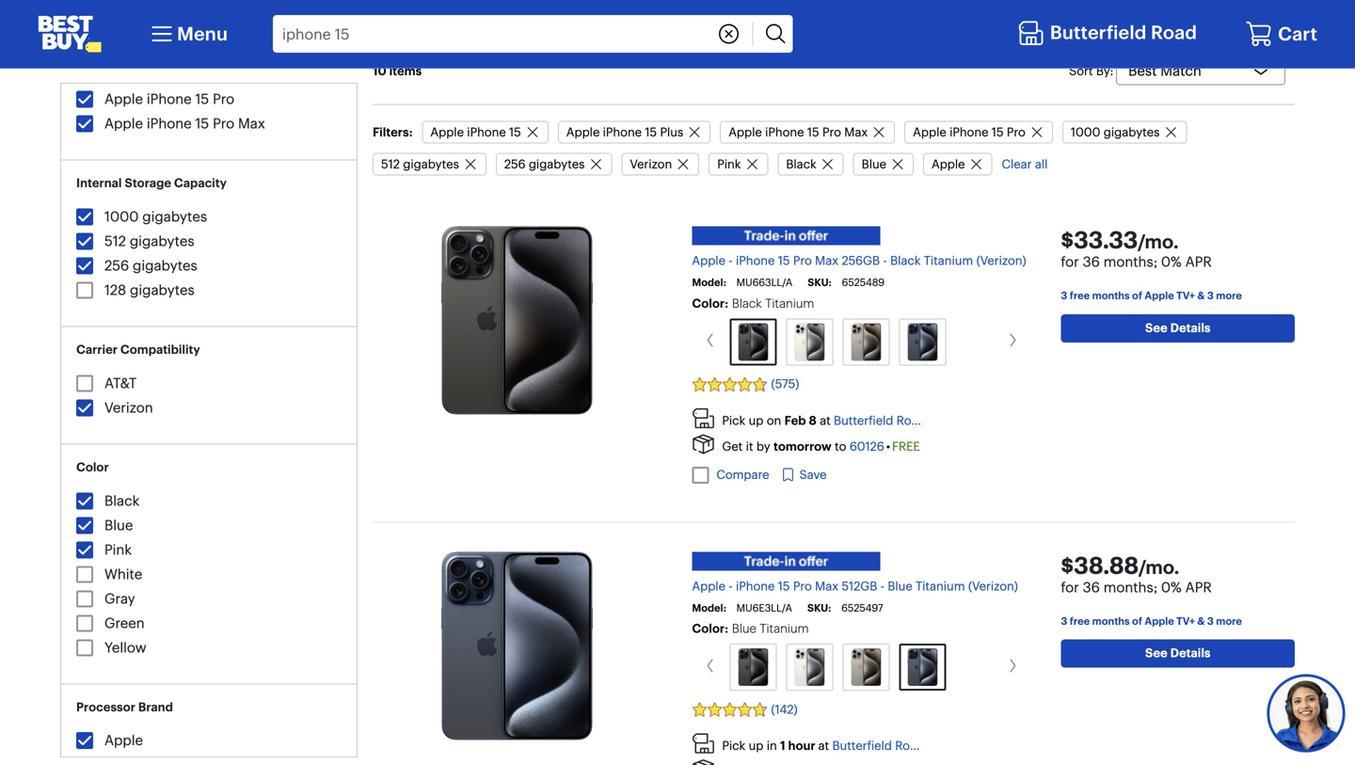 Task type: vqa. For each thing, say whether or not it's contained in the screenshot.
1st free from the top
yes



Task type: describe. For each thing, give the bounding box(es) containing it.
apple down $33.33 /mo. for 36 months; 0% apr
[[1145, 289, 1174, 302]]

see details button for $33.33
[[1061, 314, 1295, 342]]

512 for 512 gigabytes link
[[104, 232, 126, 250]]

1000 gigabytes button
[[1062, 121, 1187, 144]]

pink for pink "button"
[[717, 157, 741, 172]]

(142)
[[771, 702, 798, 717]]

apr for $38.88
[[1185, 579, 1212, 596]]

Black checkbox
[[76, 492, 93, 509]]

black link
[[104, 492, 140, 509]]

6525489
[[842, 276, 885, 289]]

at for $38.88
[[818, 738, 829, 753]]

apple iphone 15 pro button
[[905, 121, 1053, 144]]

black right 256gb
[[890, 253, 921, 268]]

apple down the processor brand
[[104, 732, 143, 749]]

apple right the apple iphone 15 pro checkbox
[[104, 90, 143, 108]]

cart icon image
[[1245, 20, 1273, 48]]

results for "iphone 15" in iphone search all categories instead.
[[60, 11, 420, 26]]

60126
[[850, 439, 884, 454]]

by
[[756, 439, 770, 454]]

blue up "pink" link
[[104, 516, 133, 534]]

apple - iphone 15 pro max 256gb - black titanium (verizon) - front_zoom image
[[442, 227, 593, 415]]

15 for apple iphone 15 plus button
[[645, 125, 657, 140]]

brand
[[138, 699, 173, 714]]

natural titanium image for $38.88
[[848, 646, 884, 689]]

512gb
[[842, 579, 877, 594]]

apple up the color : black titanium
[[692, 253, 726, 268]]

apple down $38.88 /mo. for 36 months; 0% apr at the bottom of page
[[1145, 614, 1174, 627]]

|
[[749, 16, 756, 48]]

(142) link
[[692, 702, 1031, 717]]

results
[[60, 11, 101, 26]]

Verizon checkbox
[[76, 399, 93, 416]]

compatibility
[[120, 342, 200, 357]]

gray
[[104, 590, 135, 607]]

- up the color : black titanium
[[729, 253, 733, 268]]

color : blue titanium
[[692, 621, 809, 636]]

of for $38.88
[[1132, 614, 1142, 627]]

it
[[746, 439, 753, 454]]

blue titanium image for $33.33
[[905, 320, 941, 364]]

apple iphone 15 button
[[422, 121, 548, 144]]

AT&T checkbox
[[76, 375, 93, 392]]

apple iphone 15 plus
[[566, 125, 683, 140]]

sku: for $33.33
[[808, 276, 832, 289]]

free for $38.88
[[1070, 614, 1090, 627]]

256 gigabytes button
[[496, 153, 612, 176]]

categories
[[312, 11, 372, 26]]

apple button
[[923, 153, 992, 176]]

$38.88 /mo. for 36 months; 0% apr
[[1061, 551, 1212, 596]]

1000 gigabytes link
[[104, 208, 207, 225]]

apple - iphone 15 pro max 256gb - black titanium (verizon) link
[[692, 253, 1026, 268]]

15 for apple iphone 15 pro max link
[[195, 115, 209, 132]]

- right 512gb
[[881, 579, 885, 594]]

processor
[[76, 699, 135, 714]]

blue down "mu6e3ll/a" at right
[[732, 621, 757, 636]]

apple up 512 gigabytes button
[[430, 125, 464, 140]]

at&t
[[104, 374, 137, 392]]

256 for 256 gigabytes link
[[104, 257, 129, 274]]

15 for apple iphone 15 button
[[509, 125, 521, 140]]

white link
[[104, 565, 142, 583]]

butterfield road
[[1050, 21, 1197, 44]]

apple iphone 15 pro max for apple iphone 15 pro max button
[[729, 125, 868, 140]]

gigabytes for 512 gigabytes link
[[130, 232, 194, 250]]

details for $33.33
[[1170, 320, 1211, 335]]

iphone for apple iphone 15 pro max link
[[147, 115, 192, 132]]

15"
[[172, 11, 189, 26]]

3 free months of apple tv+ & 3 more button for $38.88
[[1061, 613, 1244, 628]]

256 gigabytes link
[[104, 257, 197, 274]]

128 gigabytes link
[[104, 281, 195, 299]]

free for $33.33
[[1070, 289, 1090, 302]]

mu6e3ll/a
[[737, 601, 792, 614]]

tv+ for $38.88
[[1177, 614, 1195, 627]]

pick for $38.88
[[722, 738, 746, 753]]

hour
[[788, 738, 816, 753]]

internal
[[76, 175, 122, 190]]

for for $33.33
[[1061, 253, 1079, 271]]

color for $33.33
[[692, 296, 725, 311]]

bestbuy.com image
[[38, 15, 102, 53]]

1000 gigabytes checkbox
[[76, 208, 93, 225]]

gray link
[[104, 590, 135, 607]]

apple link
[[104, 732, 143, 749]]

apple iphone 15 pro max button
[[720, 121, 895, 144]]

Green checkbox
[[76, 615, 93, 632]]

1 vertical spatial color
[[76, 459, 109, 474]]

months for $33.33
[[1092, 289, 1130, 302]]

apple down apple iphone 15 pro button
[[932, 157, 965, 172]]

months; for $38.88
[[1104, 579, 1158, 596]]

Pink checkbox
[[76, 541, 93, 558]]

titanium right 512gb
[[916, 579, 965, 594]]

pick up on feb 8 at butterfield road
[[722, 413, 926, 428]]

pro for apple iphone 15 pro max button
[[822, 125, 841, 140]]

road inside dropdown button
[[1151, 21, 1197, 44]]

: for $38.88
[[725, 621, 728, 636]]

best buy help human beacon image
[[1266, 673, 1346, 753]]

compare
[[717, 467, 769, 482]]

tomorrow
[[774, 439, 832, 454]]

3 down $33.33 /mo. for 36 months; 0% apr
[[1207, 289, 1214, 302]]

titanium right 256gb
[[924, 253, 973, 268]]

iphone for apple iphone 15 button
[[467, 125, 506, 140]]

see for $33.33
[[1145, 320, 1168, 335]]

instead.
[[375, 11, 420, 26]]

search all categories instead. link
[[248, 11, 425, 26]]

more for $38.88
[[1216, 614, 1242, 627]]

15 up "mu6e3ll/a" at right
[[778, 579, 790, 594]]

- up color : blue titanium
[[729, 579, 733, 594]]

512 for 512 gigabytes button
[[381, 157, 400, 172]]

0 vertical spatial all
[[296, 11, 309, 26]]

carrier
[[76, 342, 118, 357]]

0 vertical spatial in
[[193, 11, 203, 26]]

"iphone
[[123, 11, 169, 26]]

black button
[[778, 153, 844, 176]]

512 gigabytes button
[[373, 153, 486, 176]]

butterfield road button for $38.88
[[832, 738, 924, 753]]

blue button
[[853, 153, 914, 176]]

1000 gigabytes for 1000 gigabytes link
[[104, 208, 207, 225]]

save button
[[781, 466, 827, 484]]

details for $38.88
[[1170, 646, 1211, 661]]

to
[[835, 439, 846, 454]]

apple right apple iphone 15 pro max checkbox
[[104, 115, 143, 132]]

titanium down "mu6e3ll/a" at right
[[760, 621, 809, 636]]

green link
[[104, 614, 145, 632]]

color : black titanium
[[692, 296, 814, 311]]

10
[[373, 64, 386, 79]]

butterfield road button
[[1017, 16, 1202, 52]]

iphone right 15"
[[206, 11, 245, 26]]

pink link
[[104, 541, 132, 558]]

apple up apple button
[[913, 125, 946, 140]]

black titanium image
[[735, 320, 771, 364]]

15 up the mu663ll/a
[[778, 253, 790, 268]]

get
[[722, 439, 743, 454]]

black up the blue 'link'
[[104, 492, 140, 509]]

iphone up "mu6e3ll/a" at right
[[736, 579, 775, 594]]

Apple iPhone 15 Pro checkbox
[[76, 91, 93, 108]]

up for $33.33
[[749, 413, 764, 428]]

256 gigabytes for 256 gigabytes link
[[104, 257, 197, 274]]

iphone for apple iphone 15 pro link
[[147, 90, 192, 108]]

(575)
[[771, 377, 799, 392]]

gigabytes for 256 gigabytes link
[[133, 257, 197, 274]]

processor brand
[[76, 699, 173, 714]]

128 gigabytes checkbox
[[76, 282, 93, 299]]

cart
[[1278, 22, 1318, 45]]

(575) link
[[692, 377, 1031, 392]]

pro for apple iphone 15 pro link
[[213, 90, 234, 108]]

best buy promotion region
[[0, 0, 1355, 0]]

apple iphone 15 pro link
[[104, 90, 234, 108]]

apple up the 256 gigabytes button
[[566, 125, 600, 140]]

capacity
[[174, 175, 227, 190]]

max inside button
[[844, 125, 868, 140]]

clear all
[[1002, 157, 1048, 172]]

1
[[780, 738, 785, 753]]

•
[[886, 439, 890, 454]]

get it by tomorrow to 60126 • free
[[722, 439, 920, 454]]

15 for apple iphone 15 pro max button
[[807, 125, 819, 140]]

8
[[809, 413, 817, 428]]

verizon link
[[104, 399, 153, 416]]

color for $38.88
[[692, 621, 725, 636]]

apr for $33.33
[[1185, 253, 1212, 271]]

3 down $38.88
[[1061, 614, 1067, 627]]

Gray checkbox
[[76, 590, 93, 607]]

1000 gigabytes for 1000 gigabytes button
[[1071, 125, 1160, 140]]

1000 for 1000 gigabytes link
[[104, 208, 139, 225]]

pro left 512gb
[[793, 579, 812, 594]]

512 gigabytes checkbox
[[76, 233, 93, 250]]

sort
[[1069, 63, 1093, 78]]

save
[[799, 467, 827, 482]]

6525497
[[841, 601, 883, 614]]

256 gigabytes checkbox
[[76, 257, 93, 274]]

titanium down the mu663ll/a
[[765, 296, 814, 311]]

apple - iphone 15 pro max 256gb - black titanium (verizon)
[[692, 253, 1026, 268]]

& for $38.88
[[1197, 614, 1205, 627]]

see details button for $38.88
[[1061, 639, 1295, 668]]

apple up color : blue titanium
[[692, 579, 726, 594]]



Task type: locate. For each thing, give the bounding box(es) containing it.
0 vertical spatial butterfield road button
[[834, 413, 926, 428]]

trade in offer image up the mu663ll/a
[[551, 222, 1021, 250]]

/mo. inside $33.33 /mo. for 36 months; 0% apr
[[1138, 230, 1179, 253]]

apple iphone 15
[[430, 125, 521, 140]]

0 vertical spatial see
[[1145, 320, 1168, 335]]

gigabytes down filters:
[[403, 157, 459, 172]]

15 inside apple iphone 15 pro max button
[[807, 125, 819, 140]]

1 see details from the top
[[1145, 320, 1211, 335]]

1 & from the top
[[1197, 289, 1205, 302]]

blue titanium image up the (142) link
[[905, 646, 941, 689]]

yellow
[[104, 639, 146, 656]]

pick up get
[[722, 413, 746, 428]]

apple iphone 15 pro max
[[104, 115, 265, 132], [729, 125, 868, 140]]

pro left 256gb
[[793, 253, 812, 268]]

at right 8
[[820, 413, 831, 428]]

see details down $33.33 /mo. for 36 months; 0% apr
[[1145, 320, 1211, 335]]

natural titanium image up the (142) link
[[848, 646, 884, 689]]

2 3 free months of apple tv+ & 3 more button from the top
[[1061, 613, 1244, 628]]

1 vertical spatial &
[[1197, 614, 1205, 627]]

Blue checkbox
[[76, 517, 93, 534]]

all right clear
[[1035, 157, 1048, 172]]

1 apr from the top
[[1185, 253, 1212, 271]]

3 free months of apple tv+ & 3 more button for $33.33
[[1061, 288, 1244, 303]]

0 vertical spatial 1000 gigabytes
[[1071, 125, 1160, 140]]

2 tv+ from the top
[[1177, 614, 1195, 627]]

pink down the blue 'link'
[[104, 541, 132, 558]]

see details button
[[1061, 314, 1295, 342], [1061, 639, 1295, 668]]

36 inside $33.33 /mo. for 36 months; 0% apr
[[1083, 253, 1100, 271]]

$33.33
[[1061, 226, 1138, 255]]

0 horizontal spatial 512 gigabytes
[[104, 232, 194, 250]]

tv+ for $33.33
[[1177, 289, 1195, 302]]

& down $38.88 /mo. for 36 months; 0% apr at the bottom of page
[[1197, 614, 1205, 627]]

0 vertical spatial 256
[[504, 157, 526, 172]]

butterfield up by:
[[1050, 21, 1147, 44]]

see for $38.88
[[1145, 646, 1168, 661]]

/mo. for $33.33
[[1138, 230, 1179, 253]]

256 gigabytes
[[504, 157, 585, 172], [104, 257, 197, 274]]

512 gigabytes down filters:
[[381, 157, 459, 172]]

1 vertical spatial 512 gigabytes
[[104, 232, 194, 250]]

0 vertical spatial details
[[1170, 320, 1211, 335]]

1 more from the top
[[1216, 289, 1242, 302]]

1 horizontal spatial all
[[1035, 157, 1048, 172]]

1 natural titanium image from the top
[[848, 320, 884, 364]]

free
[[892, 439, 920, 454]]

pro up apple iphone 15 pro max link
[[213, 90, 234, 108]]

black titanium image
[[735, 646, 771, 689]]

more
[[1216, 289, 1242, 302], [1216, 614, 1242, 627]]

blue titanium image for $38.88
[[905, 646, 941, 689]]

0 vertical spatial :
[[725, 296, 728, 311]]

gigabytes for 1000 gigabytes button
[[1104, 125, 1160, 140]]

36 inside $38.88 /mo. for 36 months; 0% apr
[[1083, 579, 1100, 596]]

color
[[692, 296, 725, 311], [76, 459, 109, 474], [692, 621, 725, 636]]

2 months from the top
[[1092, 614, 1130, 627]]

(verizon) for $33.33
[[976, 253, 1026, 268]]

1 horizontal spatial 1000 gigabytes
[[1071, 125, 1160, 140]]

1 up from the top
[[749, 413, 764, 428]]

up left 1
[[749, 738, 764, 753]]

1 vertical spatial blue titanium image
[[905, 646, 941, 689]]

menu
[[177, 22, 228, 45]]

iphone up the mu663ll/a
[[736, 253, 775, 268]]

0 vertical spatial natural titanium image
[[848, 320, 884, 364]]

sku:
[[808, 276, 832, 289], [807, 601, 831, 614]]

items
[[389, 64, 422, 79]]

1 horizontal spatial 256
[[504, 157, 526, 172]]

2 0% from the top
[[1161, 579, 1182, 596]]

gigabytes up 512 gigabytes link
[[142, 208, 207, 225]]

apple iphone 15 pro up apple iphone 15 pro max link
[[104, 90, 234, 108]]

see
[[1145, 320, 1168, 335], [1145, 646, 1168, 661]]

verizon down at&t
[[104, 399, 153, 416]]

1 vertical spatial 1000 gigabytes
[[104, 208, 207, 225]]

apple iphone 15 pro max link
[[104, 115, 265, 132]]

128 gigabytes
[[104, 281, 195, 299]]

2 vertical spatial for
[[1061, 579, 1079, 596]]

128
[[104, 281, 126, 299]]

1 vertical spatial tv+
[[1177, 614, 1195, 627]]

0 vertical spatial see details button
[[1061, 314, 1295, 342]]

0 vertical spatial 3 free months of apple tv+ & 3 more button
[[1061, 288, 1244, 303]]

/mo.
[[1138, 230, 1179, 253], [1139, 555, 1180, 579]]

1 vertical spatial see details button
[[1061, 639, 1295, 668]]

blue link
[[104, 516, 133, 534]]

Yellow checkbox
[[76, 639, 93, 656]]

at
[[820, 413, 831, 428], [818, 738, 829, 753]]

0 vertical spatial sku:
[[808, 276, 832, 289]]

2 details from the top
[[1170, 646, 1211, 661]]

black
[[786, 157, 817, 172], [890, 253, 921, 268], [732, 296, 762, 311], [104, 492, 140, 509]]

10 items
[[373, 64, 422, 79]]

- right 256gb
[[883, 253, 887, 268]]

details
[[1170, 320, 1211, 335], [1170, 646, 1211, 661]]

apr
[[1185, 253, 1212, 271], [1185, 579, 1212, 596]]

1 0% from the top
[[1161, 253, 1182, 271]]

3 free months of apple tv+ & 3 more for $33.33
[[1061, 289, 1242, 302]]

0 vertical spatial free
[[1070, 289, 1090, 302]]

1 horizontal spatial pink
[[717, 157, 741, 172]]

1 free from the top
[[1070, 289, 1090, 302]]

1000 gigabytes up 512 gigabytes link
[[104, 208, 207, 225]]

iphone up apple iphone 15 pro max link
[[147, 90, 192, 108]]

1 vertical spatial 256 gigabytes
[[104, 257, 197, 274]]

256
[[504, 157, 526, 172], [104, 257, 129, 274]]

see details for $38.88
[[1145, 646, 1211, 661]]

0% for $33.33
[[1161, 253, 1182, 271]]

all inside button
[[1035, 157, 1048, 172]]

2 natural titanium image from the top
[[848, 646, 884, 689]]

months down $38.88 /mo. for 36 months; 0% apr at the bottom of page
[[1092, 614, 1130, 627]]

0 vertical spatial trade in offer image
[[551, 222, 1021, 250]]

road down the (142) link
[[895, 738, 924, 753]]

512 down filters:
[[381, 157, 400, 172]]

1 vertical spatial 3 free months of apple tv+ & 3 more
[[1061, 614, 1242, 627]]

0 vertical spatial more
[[1216, 289, 1242, 302]]

256 inside button
[[504, 157, 526, 172]]

gigabytes for 1000 gigabytes link
[[142, 208, 207, 225]]

iphone for apple iphone 15 plus button
[[603, 125, 642, 140]]

apple iphone 15 pro inside button
[[913, 125, 1026, 140]]

(verizon)
[[976, 253, 1026, 268], [968, 579, 1018, 594]]

internal storage capacity
[[76, 175, 227, 190]]

1 vertical spatial 256
[[104, 257, 129, 274]]

512 inside button
[[381, 157, 400, 172]]

gigabytes for 512 gigabytes button
[[403, 157, 459, 172]]

pro for apple iphone 15 pro button
[[1007, 125, 1026, 140]]

2 months; from the top
[[1104, 579, 1158, 596]]

natural titanium image for $33.33
[[848, 320, 884, 364]]

2 vertical spatial color
[[692, 621, 725, 636]]

0% for $38.88
[[1161, 579, 1182, 596]]

pink for "pink" link
[[104, 541, 132, 558]]

butterfield up 60126
[[834, 413, 893, 428]]

256 gigabytes up 128 gigabytes link
[[104, 257, 197, 274]]

0 vertical spatial white titanium image
[[792, 320, 828, 364]]

pro up black button
[[822, 125, 841, 140]]

0 horizontal spatial 256
[[104, 257, 129, 274]]

2 see from the top
[[1145, 646, 1168, 661]]

up for $38.88
[[749, 738, 764, 753]]

gigabytes for the 256 gigabytes button
[[529, 157, 585, 172]]

1 see details button from the top
[[1061, 314, 1295, 342]]

2 : from the top
[[725, 621, 728, 636]]

natural titanium image
[[848, 320, 884, 364], [848, 646, 884, 689]]

36 for $38.88
[[1083, 579, 1100, 596]]

15 up clear
[[992, 125, 1004, 140]]

1 3 free months of apple tv+ & 3 more from the top
[[1061, 289, 1242, 302]]

3 free months of apple tv+ & 3 more for $38.88
[[1061, 614, 1242, 627]]

road for $38.88
[[895, 738, 924, 753]]

2 blue titanium image from the top
[[905, 646, 941, 689]]

0 horizontal spatial 1000
[[104, 208, 139, 225]]

1 months from the top
[[1092, 289, 1130, 302]]

verizon down apple iphone 15 plus button
[[630, 157, 672, 172]]

1 vertical spatial sku:
[[807, 601, 831, 614]]

verizon button
[[622, 153, 699, 176]]

search
[[253, 11, 293, 26]]

$33.33 /mo. for 36 months; 0% apr
[[1061, 226, 1212, 271]]

all right search
[[296, 11, 309, 26]]

1 vertical spatial in
[[767, 738, 777, 753]]

butterfield road button for $33.33
[[834, 413, 926, 428]]

2 see details button from the top
[[1061, 639, 1295, 668]]

Apple iPhone 15 Pro Max checkbox
[[76, 115, 93, 132]]

apr inside $38.88 /mo. for 36 months; 0% apr
[[1185, 579, 1212, 596]]

apple - iphone 15 pro max 512gb - blue titanium (verizon) - front_zoom image
[[442, 552, 593, 740]]

black down the mu663ll/a
[[732, 296, 762, 311]]

iphone down apple iphone 15 pro link
[[147, 115, 192, 132]]

0 vertical spatial 3 free months of apple tv+ & 3 more
[[1061, 289, 1242, 302]]

/mo. inside $38.88 /mo. for 36 months; 0% apr
[[1139, 555, 1180, 579]]

trade in offer image
[[551, 222, 1021, 250], [551, 547, 1021, 575]]

256gb
[[842, 253, 880, 268]]

0 vertical spatial 36
[[1083, 253, 1100, 271]]

0 vertical spatial 256 gigabytes
[[504, 157, 585, 172]]

0 vertical spatial color
[[692, 296, 725, 311]]

0 vertical spatial months
[[1092, 289, 1130, 302]]

1 : from the top
[[725, 296, 728, 311]]

3 down $38.88 /mo. for 36 months; 0% apr at the bottom of page
[[1207, 614, 1214, 627]]

0 vertical spatial 1000
[[1071, 125, 1101, 140]]

black down apple iphone 15 pro max button
[[786, 157, 817, 172]]

1 trade in offer image from the top
[[551, 222, 1021, 250]]

see details
[[1145, 320, 1211, 335], [1145, 646, 1211, 661]]

white titanium image for $33.33
[[792, 320, 828, 364]]

see down $38.88 /mo. for 36 months; 0% apr at the bottom of page
[[1145, 646, 1168, 661]]

0 vertical spatial apr
[[1185, 253, 1212, 271]]

by:
[[1096, 63, 1113, 78]]

0 vertical spatial months;
[[1104, 253, 1158, 271]]

trade in offer image for $33.33
[[551, 222, 1021, 250]]

at&t link
[[104, 374, 137, 392]]

months; inside $33.33 /mo. for 36 months; 0% apr
[[1104, 253, 1158, 271]]

filters:
[[373, 125, 413, 140]]

1 details from the top
[[1170, 320, 1211, 335]]

butterfield road button
[[834, 413, 926, 428], [832, 738, 924, 753]]

0 horizontal spatial 1000 gigabytes
[[104, 208, 207, 225]]

1 horizontal spatial verizon
[[630, 157, 672, 172]]

256 for the 256 gigabytes button
[[504, 157, 526, 172]]

15 for apple iphone 15 pro link
[[195, 90, 209, 108]]

for for $38.88
[[1061, 579, 1079, 596]]

1 vertical spatial pink
[[104, 541, 132, 558]]

tv+ down $38.88 /mo. for 36 months; 0% apr at the bottom of page
[[1177, 614, 1195, 627]]

road up free
[[897, 413, 926, 428]]

see down $33.33 /mo. for 36 months; 0% apr
[[1145, 320, 1168, 335]]

3 free months of apple tv+ & 3 more button down $33.33 /mo. for 36 months; 0% apr
[[1061, 288, 1244, 303]]

1 vertical spatial (verizon)
[[968, 579, 1018, 594]]

15 for apple iphone 15 pro button
[[992, 125, 1004, 140]]

plus
[[660, 125, 683, 140]]

1 see from the top
[[1145, 320, 1168, 335]]

white titanium image
[[792, 320, 828, 364], [792, 646, 828, 689]]

months for $38.88
[[1092, 614, 1130, 627]]

1 of from the top
[[1132, 289, 1142, 302]]

verizon for verizon link
[[104, 399, 153, 416]]

butterfield for $33.33
[[834, 413, 893, 428]]

1 36 from the top
[[1083, 253, 1100, 271]]

up left 'on'
[[749, 413, 764, 428]]

2 & from the top
[[1197, 614, 1205, 627]]

1 vertical spatial for
[[1061, 253, 1079, 271]]

model:
[[692, 276, 726, 289], [692, 601, 726, 614]]

0 horizontal spatial 512
[[104, 232, 126, 250]]

0 vertical spatial /mo.
[[1138, 230, 1179, 253]]

2 white titanium image from the top
[[792, 646, 828, 689]]

apple iphone 15 pro for apple iphone 15 pro button
[[913, 125, 1026, 140]]

1 vertical spatial apr
[[1185, 579, 1212, 596]]

in left 1
[[767, 738, 777, 753]]

natural titanium image up (575) link
[[848, 320, 884, 364]]

1 vertical spatial months
[[1092, 614, 1130, 627]]

(verizon) for $38.88
[[968, 579, 1018, 594]]

0 horizontal spatial apple iphone 15 pro max
[[104, 115, 265, 132]]

butterfield down the (142) link
[[832, 738, 892, 753]]

: for $33.33
[[725, 296, 728, 311]]

butterfield road button down the (142) link
[[832, 738, 924, 753]]

iphone left plus on the top of page
[[603, 125, 642, 140]]

gigabytes down by:
[[1104, 125, 1160, 140]]

blue
[[862, 157, 887, 172], [104, 516, 133, 534], [888, 579, 913, 594], [732, 621, 757, 636]]

1 vertical spatial free
[[1070, 614, 1090, 627]]

256 gigabytes inside button
[[504, 157, 585, 172]]

pro down apple iphone 15 pro link
[[213, 115, 234, 132]]

see details for $33.33
[[1145, 320, 1211, 335]]

more for $33.33
[[1216, 289, 1242, 302]]

2 trade in offer image from the top
[[551, 547, 1021, 575]]

0 vertical spatial verizon
[[630, 157, 672, 172]]

0 vertical spatial 512 gigabytes
[[381, 157, 459, 172]]

free down $38.88
[[1070, 614, 1090, 627]]

for inside $33.33 /mo. for 36 months; 0% apr
[[1061, 253, 1079, 271]]

pink inside "button"
[[717, 157, 741, 172]]

apple - iphone 15 pro max 512gb - blue titanium (verizon) link
[[692, 579, 1018, 594]]

cart link
[[1245, 20, 1318, 48]]

/mo. for $38.88
[[1139, 555, 1180, 579]]

0 vertical spatial for
[[104, 11, 120, 26]]

512 right 512 gigabytes option at the left top of the page
[[104, 232, 126, 250]]

1 horizontal spatial 256 gigabytes
[[504, 157, 585, 172]]

512 gigabytes for 512 gigabytes link
[[104, 232, 194, 250]]

1 blue titanium image from the top
[[905, 320, 941, 364]]

white titanium image for $38.88
[[792, 646, 828, 689]]

1 vertical spatial trade in offer image
[[551, 547, 1021, 575]]

3 free months of apple tv+ & 3 more down $38.88 /mo. for 36 months; 0% apr at the bottom of page
[[1061, 614, 1242, 627]]

1 vertical spatial up
[[749, 738, 764, 753]]

1 horizontal spatial in
[[767, 738, 777, 753]]

2 of from the top
[[1132, 614, 1142, 627]]

15 left plus on the top of page
[[645, 125, 657, 140]]

512 gigabytes inside button
[[381, 157, 459, 172]]

in right 15"
[[193, 11, 203, 26]]

gigabytes inside button
[[403, 157, 459, 172]]

2 see details from the top
[[1145, 646, 1211, 661]]

1 vertical spatial 3 free months of apple tv+ & 3 more button
[[1061, 613, 1244, 628]]

at right hour at the right
[[818, 738, 829, 753]]

mu663ll/a
[[737, 276, 793, 289]]

3 free months of apple tv+ & 3 more button down $38.88 /mo. for 36 months; 0% apr at the bottom of page
[[1061, 613, 1244, 628]]

2 vertical spatial road
[[895, 738, 924, 753]]

Compare checkbox
[[692, 467, 709, 484]]

36
[[1083, 253, 1100, 271], [1083, 579, 1100, 596]]

15 up black button
[[807, 125, 819, 140]]

pro for apple iphone 15 pro max link
[[213, 115, 234, 132]]

gigabytes up 128 gigabytes link
[[133, 257, 197, 274]]

1000
[[1071, 125, 1101, 140], [104, 208, 139, 225]]

months; for $33.33
[[1104, 253, 1158, 271]]

pick left 1
[[722, 738, 746, 753]]

0 vertical spatial 0%
[[1161, 253, 1182, 271]]

apple
[[104, 90, 143, 108], [104, 115, 143, 132], [430, 125, 464, 140], [566, 125, 600, 140], [729, 125, 762, 140], [913, 125, 946, 140], [932, 157, 965, 172], [692, 253, 726, 268], [1145, 289, 1174, 302], [692, 579, 726, 594], [1145, 614, 1174, 627], [104, 732, 143, 749]]

15 inside apple iphone 15 plus button
[[645, 125, 657, 140]]

gigabytes for 128 gigabytes link
[[130, 281, 195, 299]]

for inside $38.88 /mo. for 36 months; 0% apr
[[1061, 579, 1079, 596]]

1 vertical spatial verizon
[[104, 399, 153, 416]]

model: for $38.88
[[692, 601, 726, 614]]

apple - iphone 15 pro max 512gb - blue titanium (verizon)
[[692, 579, 1018, 594]]

butterfield for $38.88
[[832, 738, 892, 753]]

of for $33.33
[[1132, 289, 1142, 302]]

1 vertical spatial /mo.
[[1139, 555, 1180, 579]]

1 horizontal spatial 1000
[[1071, 125, 1101, 140]]

1 vertical spatial 1000
[[104, 208, 139, 225]]

apple iphone 15 pro
[[104, 90, 234, 108], [913, 125, 1026, 140]]

apple iphone 15 plus button
[[558, 121, 711, 144]]

apple iphone 15 pro up apple button
[[913, 125, 1026, 140]]

clear all button
[[1002, 157, 1048, 172]]

2 3 free months of apple tv+ & 3 more from the top
[[1061, 614, 1242, 627]]

blue inside blue button
[[862, 157, 887, 172]]

2 pick from the top
[[722, 738, 746, 753]]

1 vertical spatial all
[[1035, 157, 1048, 172]]

0 horizontal spatial in
[[193, 11, 203, 26]]

model: for $33.33
[[692, 276, 726, 289]]

iphone for apple iphone 15 pro max button
[[765, 125, 804, 140]]

pink button
[[709, 153, 768, 176]]

512 gigabytes
[[381, 157, 459, 172], [104, 232, 194, 250]]

verizon for verizon 'button' on the top of page
[[630, 157, 672, 172]]

0 vertical spatial butterfield
[[1050, 21, 1147, 44]]

15 up apple iphone 15 pro max link
[[195, 90, 209, 108]]

15
[[195, 90, 209, 108], [195, 115, 209, 132], [509, 125, 521, 140], [645, 125, 657, 140], [807, 125, 819, 140], [992, 125, 1004, 140], [778, 253, 790, 268], [778, 579, 790, 594]]

0 vertical spatial blue titanium image
[[905, 320, 941, 364]]

2 free from the top
[[1070, 614, 1090, 627]]

Type to search. Navigate forward to hear suggestions text field
[[273, 15, 713, 53]]

titanium
[[924, 253, 973, 268], [765, 296, 814, 311], [916, 579, 965, 594], [760, 621, 809, 636]]

apple iphone 15 pro for apple iphone 15 pro link
[[104, 90, 234, 108]]

sku: for $38.88
[[807, 601, 831, 614]]

0% inside $33.33 /mo. for 36 months; 0% apr
[[1161, 253, 1182, 271]]

2 apr from the top
[[1185, 579, 1212, 596]]

3 free months of apple tv+ & 3 more down $33.33 /mo. for 36 months; 0% apr
[[1061, 289, 1242, 302]]

2 more from the top
[[1216, 614, 1242, 627]]

2 model: from the top
[[692, 601, 726, 614]]

0 vertical spatial tv+
[[1177, 289, 1195, 302]]

see details button down $33.33 /mo. for 36 months; 0% apr
[[1061, 314, 1295, 342]]

60126 button
[[850, 439, 884, 454]]

Apple checkbox
[[76, 732, 93, 749]]

pro
[[213, 90, 234, 108], [213, 115, 234, 132], [822, 125, 841, 140], [1007, 125, 1026, 140], [793, 253, 812, 268], [793, 579, 812, 594]]

blue right 512gb
[[888, 579, 913, 594]]

apple iphone 15 pro max for apple iphone 15 pro max link
[[104, 115, 265, 132]]

verizon inside 'button'
[[630, 157, 672, 172]]

& for $33.33
[[1197, 289, 1205, 302]]

1 tv+ from the top
[[1177, 289, 1195, 302]]

black inside black button
[[786, 157, 817, 172]]

0 horizontal spatial all
[[296, 11, 309, 26]]

white titanium image up (142)
[[792, 646, 828, 689]]

see details down $38.88 /mo. for 36 months; 0% apr at the bottom of page
[[1145, 646, 1211, 661]]

yellow link
[[104, 639, 146, 656]]

butterfield road button up the •
[[834, 413, 926, 428]]

1 horizontal spatial 512 gigabytes
[[381, 157, 459, 172]]

gigabytes down 1000 gigabytes link
[[130, 232, 194, 250]]

2 up from the top
[[749, 738, 764, 753]]

1 vertical spatial 0%
[[1161, 579, 1182, 596]]

blue right black button
[[862, 157, 887, 172]]

1000 for 1000 gigabytes button
[[1071, 125, 1101, 140]]

1000 gigabytes inside button
[[1071, 125, 1160, 140]]

1 months; from the top
[[1104, 253, 1158, 271]]

of down $38.88 /mo. for 36 months; 0% apr at the bottom of page
[[1132, 614, 1142, 627]]

white titanium image up (575)
[[792, 320, 828, 364]]

road for $33.33
[[897, 413, 926, 428]]

1 vertical spatial pick
[[722, 738, 746, 753]]

iphone for apple iphone 15 pro button
[[950, 125, 989, 140]]

36 for $33.33
[[1083, 253, 1100, 271]]

0 horizontal spatial verizon
[[104, 399, 153, 416]]

0% right $38.88
[[1161, 579, 1182, 596]]

pick for $33.33
[[722, 413, 746, 428]]

0 horizontal spatial apple iphone 15 pro
[[104, 90, 234, 108]]

apple iphone 15 pro max inside button
[[729, 125, 868, 140]]

1 horizontal spatial apple iphone 15 pro
[[913, 125, 1026, 140]]

1000 inside button
[[1071, 125, 1101, 140]]

1 vertical spatial 512
[[104, 232, 126, 250]]

gigabytes down 256 gigabytes link
[[130, 281, 195, 299]]

pick up in 1 hour at butterfield road
[[722, 738, 924, 753]]

3 free months of apple tv+ & 3 more button
[[1061, 288, 1244, 303], [1061, 613, 1244, 628]]

0 vertical spatial up
[[749, 413, 764, 428]]

1 vertical spatial model:
[[692, 601, 726, 614]]

0 vertical spatial pick
[[722, 413, 746, 428]]

0 vertical spatial apple iphone 15 pro
[[104, 90, 234, 108]]

on
[[767, 413, 781, 428]]

White checkbox
[[76, 566, 93, 583]]

road
[[1151, 21, 1197, 44], [897, 413, 926, 428], [895, 738, 924, 753]]

1 vertical spatial see
[[1145, 646, 1168, 661]]

months; inside $38.88 /mo. for 36 months; 0% apr
[[1104, 579, 1158, 596]]

carrier compatibility
[[76, 342, 200, 357]]

1 vertical spatial at
[[818, 738, 829, 753]]

1 vertical spatial butterfield road button
[[832, 738, 924, 753]]

sku: down apple - iphone 15 pro max 512gb - blue titanium (verizon) link at right
[[807, 601, 831, 614]]

apr inside $33.33 /mo. for 36 months; 0% apr
[[1185, 253, 1212, 271]]

pro up clear
[[1007, 125, 1026, 140]]

15 inside apple iphone 15 pro button
[[992, 125, 1004, 140]]

512 gigabytes for 512 gigabytes button
[[381, 157, 459, 172]]

butterfield inside dropdown button
[[1050, 21, 1147, 44]]

256 gigabytes down apple iphone 15 button
[[504, 157, 585, 172]]

pink right verizon 'button' on the top of page
[[717, 157, 741, 172]]

1 horizontal spatial 512
[[381, 157, 400, 172]]

512 gigabytes link
[[104, 232, 194, 250]]

2 36 from the top
[[1083, 579, 1100, 596]]

pick
[[722, 413, 746, 428], [722, 738, 746, 753]]

for
[[104, 11, 120, 26], [1061, 253, 1079, 271], [1061, 579, 1079, 596]]

iphone up 512 gigabytes button
[[467, 125, 506, 140]]

0 vertical spatial pink
[[717, 157, 741, 172]]

1 white titanium image from the top
[[792, 320, 828, 364]]

trade in offer image for $38.88
[[551, 547, 1021, 575]]

tv+ down $33.33 /mo. for 36 months; 0% apr
[[1177, 289, 1195, 302]]

1 model: from the top
[[692, 276, 726, 289]]

$38.88
[[1061, 551, 1139, 580]]

1 vertical spatial white titanium image
[[792, 646, 828, 689]]

15 inside apple iphone 15 button
[[509, 125, 521, 140]]

gigabytes down "apple iphone 15 plus"
[[529, 157, 585, 172]]

256 down apple iphone 15 button
[[504, 157, 526, 172]]

1 vertical spatial butterfield
[[834, 413, 893, 428]]

apple iphone 15 pro max down apple iphone 15 pro link
[[104, 115, 265, 132]]

blue titanium image
[[905, 320, 941, 364], [905, 646, 941, 689]]

0% inside $38.88 /mo. for 36 months; 0% apr
[[1161, 579, 1182, 596]]

green
[[104, 614, 145, 632]]

1 vertical spatial see details
[[1145, 646, 1211, 661]]

256 gigabytes for the 256 gigabytes button
[[504, 157, 585, 172]]

1 pick from the top
[[722, 413, 746, 428]]

1 3 free months of apple tv+ & 3 more button from the top
[[1061, 288, 1244, 303]]

1 vertical spatial apple iphone 15 pro
[[913, 125, 1026, 140]]

1 vertical spatial natural titanium image
[[848, 646, 884, 689]]

1 vertical spatial of
[[1132, 614, 1142, 627]]

apple up pink "button"
[[729, 125, 762, 140]]

1 vertical spatial 36
[[1083, 579, 1100, 596]]

at for $33.33
[[820, 413, 831, 428]]

0 horizontal spatial 256 gigabytes
[[104, 257, 197, 274]]

gigabytes
[[1104, 125, 1160, 140], [403, 157, 459, 172], [529, 157, 585, 172], [142, 208, 207, 225], [130, 232, 194, 250], [133, 257, 197, 274], [130, 281, 195, 299]]

1 horizontal spatial apple iphone 15 pro max
[[729, 125, 868, 140]]

storage
[[125, 175, 171, 190]]

blue titanium image up (575) link
[[905, 320, 941, 364]]

3 down $33.33
[[1061, 289, 1067, 302]]



